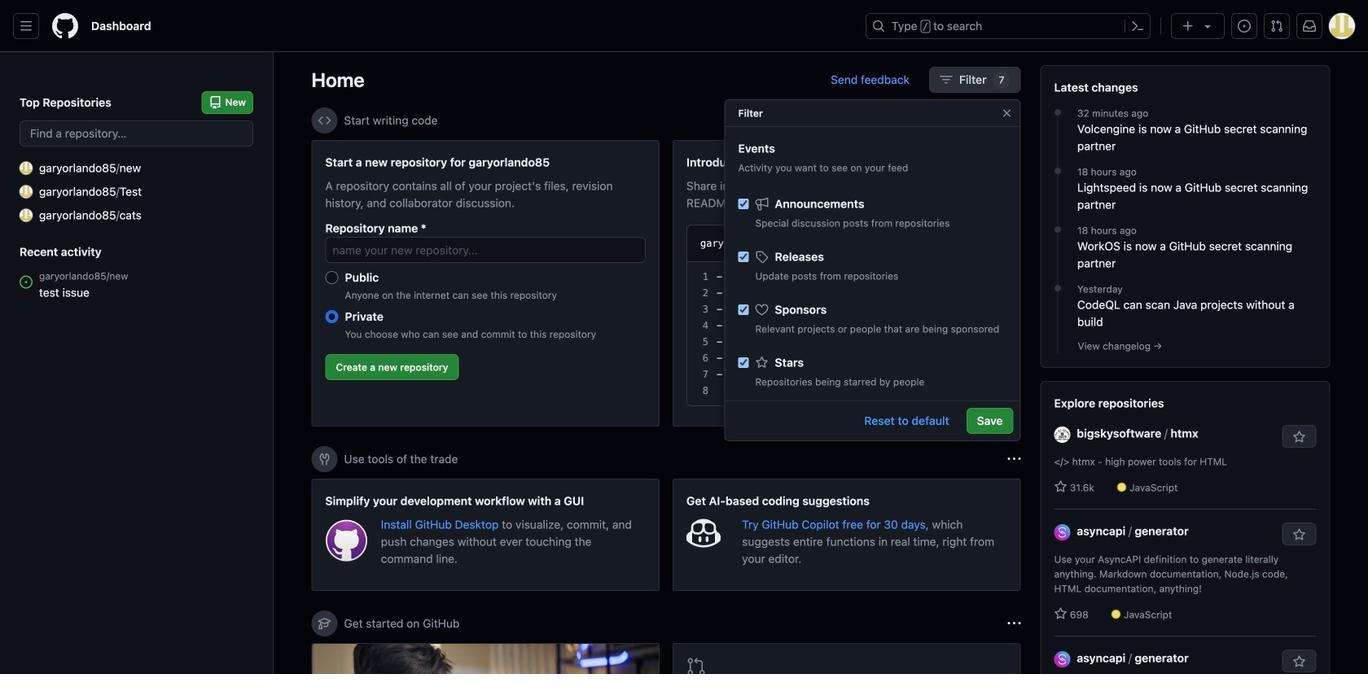 Task type: locate. For each thing, give the bounding box(es) containing it.
mortar board image
[[318, 617, 331, 630]]

star image for @asyncapi profile icon
[[1054, 608, 1067, 621]]

0 vertical spatial star this repository image
[[1293, 529, 1306, 542]]

name your new repository... text field
[[325, 237, 646, 263]]

none radio inside start a new repository element
[[325, 310, 338, 323]]

1 horizontal spatial git pull request image
[[1271, 20, 1284, 33]]

introduce yourself with a profile readme element
[[673, 140, 1021, 427]]

dot fill image
[[1051, 106, 1064, 119], [1051, 223, 1064, 236]]

close menu image
[[1001, 107, 1014, 120]]

star image down heart icon
[[755, 356, 768, 369]]

why am i seeing this? image for start a new repository element
[[1008, 114, 1021, 127]]

explore repositories navigation
[[1040, 381, 1330, 674]]

none radio inside start a new repository element
[[325, 271, 338, 284]]

test image
[[20, 185, 33, 198]]

dot fill image
[[1051, 165, 1064, 178], [1051, 282, 1064, 295]]

None radio
[[325, 271, 338, 284]]

Find a repository… text field
[[20, 121, 253, 147]]

why am i seeing this? image
[[1008, 114, 1021, 127], [1008, 617, 1021, 630]]

triangle down image
[[1201, 20, 1214, 33]]

star image up @asyncapi profile image
[[1054, 608, 1067, 621]]

notifications image
[[1303, 20, 1316, 33]]

0 horizontal spatial git pull request image
[[687, 657, 706, 674]]

megaphone image
[[755, 198, 768, 211]]

get ai-based coding suggestions element
[[673, 479, 1021, 591]]

2 star this repository image from the top
[[1293, 656, 1306, 669]]

star this repository image for @asyncapi profile icon
[[1293, 529, 1306, 542]]

0 vertical spatial dot fill image
[[1051, 106, 1064, 119]]

1 dot fill image from the top
[[1051, 106, 1064, 119]]

1 vertical spatial dot fill image
[[1051, 282, 1064, 295]]

git pull request image
[[1271, 20, 1284, 33], [687, 657, 706, 674]]

star image
[[755, 356, 768, 369], [1054, 481, 1067, 494], [1054, 608, 1067, 621]]

1 why am i seeing this? image from the top
[[1008, 114, 1021, 127]]

None submit
[[941, 232, 993, 255]]

1 vertical spatial star this repository image
[[1293, 656, 1306, 669]]

@bigskysoftware profile image
[[1054, 427, 1071, 443]]

what is github? element
[[312, 643, 660, 674]]

github desktop image
[[325, 520, 368, 562]]

1 vertical spatial why am i seeing this? image
[[1008, 617, 1021, 630]]

2 why am i seeing this? image from the top
[[1008, 617, 1021, 630]]

0 vertical spatial dot fill image
[[1051, 165, 1064, 178]]

start a new repository element
[[312, 140, 660, 427]]

@asyncapi profile image
[[1054, 524, 1071, 541]]

0 vertical spatial why am i seeing this? image
[[1008, 114, 1021, 127]]

1 vertical spatial dot fill image
[[1051, 223, 1064, 236]]

why am i seeing this? image
[[1008, 453, 1021, 466]]

homepage image
[[52, 13, 78, 39]]

None checkbox
[[738, 358, 749, 368]]

None checkbox
[[738, 199, 749, 209], [738, 252, 749, 262], [738, 305, 749, 315], [738, 199, 749, 209], [738, 252, 749, 262], [738, 305, 749, 315]]

1 vertical spatial git pull request image
[[687, 657, 706, 674]]

star this repository image
[[1293, 529, 1306, 542], [1293, 656, 1306, 669]]

star image for @bigskysoftware profile image
[[1054, 481, 1067, 494]]

1 star this repository image from the top
[[1293, 529, 1306, 542]]

1 vertical spatial star image
[[1054, 481, 1067, 494]]

@asyncapi profile image
[[1054, 651, 1071, 668]]

code image
[[318, 114, 331, 127]]

None radio
[[325, 310, 338, 323]]

2 vertical spatial star image
[[1054, 608, 1067, 621]]

menu
[[725, 183, 1020, 613]]

star this repository image
[[1293, 431, 1306, 444]]

star image up @asyncapi profile icon
[[1054, 481, 1067, 494]]



Task type: vqa. For each thing, say whether or not it's contained in the screenshot.
Achievement: Pull Shark image at the bottom
no



Task type: describe. For each thing, give the bounding box(es) containing it.
what is github? image
[[312, 644, 659, 674]]

new image
[[20, 162, 33, 175]]

tools image
[[318, 453, 331, 466]]

0 vertical spatial star image
[[755, 356, 768, 369]]

star this repository image for @asyncapi profile image
[[1293, 656, 1306, 669]]

why am i seeing this? image for what is github? element
[[1008, 617, 1021, 630]]

Top Repositories search field
[[20, 121, 253, 147]]

2 dot fill image from the top
[[1051, 282, 1064, 295]]

tag image
[[755, 250, 768, 263]]

command palette image
[[1131, 20, 1144, 33]]

none submit inside introduce yourself with a profile readme element
[[941, 232, 993, 255]]

0 vertical spatial git pull request image
[[1271, 20, 1284, 33]]

heart image
[[755, 303, 768, 316]]

plus image
[[1182, 20, 1195, 33]]

issue opened image
[[1238, 20, 1251, 33]]

explore element
[[1040, 65, 1330, 674]]

simplify your development workflow with a gui element
[[312, 479, 660, 591]]

cats image
[[20, 209, 33, 222]]

2 dot fill image from the top
[[1051, 223, 1064, 236]]

filter image
[[940, 73, 953, 86]]

1 dot fill image from the top
[[1051, 165, 1064, 178]]

open issue image
[[20, 276, 33, 289]]



